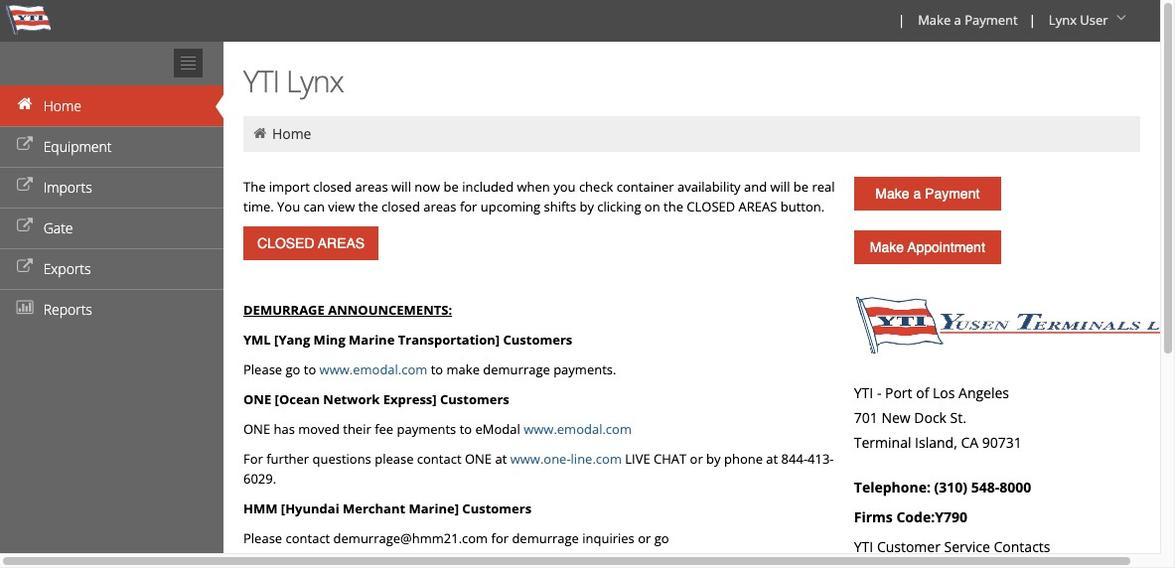 Task type: vqa. For each thing, say whether or not it's contained in the screenshot.
Number(s). at the top left of the page
no



Task type: describe. For each thing, give the bounding box(es) containing it.
0 vertical spatial payment
[[965, 11, 1018, 29]]

container
[[617, 178, 674, 196]]

0 vertical spatial payments.
[[553, 361, 616, 378]]

lynx user
[[1049, 11, 1108, 29]]

1 vertical spatial make a payment
[[875, 186, 980, 202]]

network
[[323, 390, 380, 408]]

1 the from the left
[[358, 198, 378, 216]]

contacts
[[994, 537, 1050, 556]]

external link image for imports
[[15, 179, 35, 193]]

2 | from the left
[[1029, 11, 1036, 29]]

www.emodal.com link for to make demurrage payments.
[[319, 361, 427, 378]]

on
[[645, 198, 660, 216]]

1 | from the left
[[898, 11, 905, 29]]

contact inside please contact demurrage@hmm21.com for demurrage inquiries or go to
[[286, 529, 330, 547]]

0 horizontal spatial home link
[[0, 85, 223, 126]]

clicking
[[597, 198, 641, 216]]

demurrage inside please contact demurrage@hmm21.com for demurrage inquiries or go to
[[512, 529, 579, 547]]

line.com
[[571, 450, 622, 468]]

for inside please contact demurrage@hmm21.com for demurrage inquiries or go to
[[491, 529, 509, 547]]

go inside please contact demurrage@hmm21.com for demurrage inquiries or go to
[[654, 529, 669, 547]]

phone
[[724, 450, 763, 468]]

customer
[[877, 537, 941, 556]]

[hyundai
[[281, 500, 339, 518]]

yml
[[243, 331, 271, 349]]

at inside live chat or by phone at 844-413- 6029.
[[766, 450, 778, 468]]

external link image for gate
[[15, 220, 35, 233]]

shifts
[[544, 198, 576, 216]]

telephone:
[[854, 478, 931, 497]]

1 horizontal spatial closed
[[382, 198, 420, 216]]

to left the emodal
[[460, 420, 472, 438]]

questions
[[312, 450, 371, 468]]

please for please contact demurrage@hmm21.com for demurrage inquiries or go to
[[243, 529, 282, 547]]

the
[[243, 178, 266, 196]]

701
[[854, 408, 878, 427]]

st.
[[950, 408, 966, 427]]

[yang
[[274, 331, 310, 349]]

dock
[[914, 408, 947, 427]]

emodal
[[475, 420, 520, 438]]

hmm [hyundai merchant marine] customers
[[243, 500, 532, 518]]

further
[[266, 450, 309, 468]]

1 vertical spatial payments.
[[703, 549, 766, 567]]

code:y790
[[896, 508, 967, 526]]

express]
[[383, 390, 437, 408]]

yti - port of los angeles 701 new dock st. terminal island, ca 90731
[[854, 383, 1022, 452]]

-
[[877, 383, 881, 402]]

customers for hmm [hyundai merchant marine] customers
[[462, 500, 532, 518]]

www.emodal.com link for one has moved their fee payments to emodal www.emodal.com
[[524, 420, 632, 438]]

view
[[328, 198, 355, 216]]

by inside the import closed areas will now be included when you check container availability and will be real time.  you can view the closed areas for upcoming shifts by clicking on the closed areas button.
[[580, 198, 594, 216]]

1 vertical spatial make
[[596, 549, 630, 567]]

http://www.hmm21.com/cms/business/usa/index.jsp to make demurrage payments.
[[259, 549, 766, 567]]

2 will from the left
[[770, 178, 790, 196]]

included
[[462, 178, 514, 196]]

now
[[415, 178, 440, 196]]

0 horizontal spatial lynx
[[286, 61, 343, 101]]

413-
[[808, 450, 834, 468]]

make for the bottommost make a payment link
[[875, 186, 909, 202]]

live chat or by phone at 844-413- 6029.
[[243, 450, 834, 488]]

has
[[274, 420, 295, 438]]

demurrage@hmm21.com
[[333, 529, 488, 547]]

real
[[812, 178, 835, 196]]

check
[[579, 178, 613, 196]]

their
[[343, 420, 371, 438]]

of
[[916, 383, 929, 402]]

one for one [ocean network express] customers
[[243, 390, 271, 408]]

8000
[[999, 478, 1031, 497]]

the import closed areas will now be included when you check container availability and will be real time.  you can view the closed areas for upcoming shifts by clicking on the closed areas button.
[[243, 178, 835, 216]]

to inside please contact demurrage@hmm21.com for demurrage inquiries or go to
[[243, 549, 256, 567]]

chat
[[654, 450, 687, 468]]

1 at from the left
[[495, 450, 507, 468]]

home inside "link"
[[43, 96, 81, 115]]

you
[[277, 198, 300, 216]]

inquiries
[[582, 529, 635, 547]]

0 vertical spatial demurrage
[[483, 361, 550, 378]]

2 the from the left
[[664, 198, 683, 216]]

live
[[625, 450, 650, 468]]

1 vertical spatial payment
[[925, 186, 980, 202]]

please go to www.emodal.com to make demurrage payments.
[[243, 361, 616, 378]]

1 vertical spatial www.emodal.com
[[524, 420, 632, 438]]

one [ocean network express] customers
[[243, 390, 509, 408]]

make appointment link
[[854, 230, 1001, 264]]

equipment
[[43, 137, 112, 156]]

for
[[243, 450, 263, 468]]

0 vertical spatial customers
[[503, 331, 572, 349]]

lynx user link
[[1040, 0, 1138, 42]]

for further questions please contact one at www.one-line.com
[[243, 450, 622, 468]]

yti customer service contacts
[[854, 537, 1050, 556]]

user
[[1080, 11, 1108, 29]]

when
[[517, 178, 550, 196]]

demurrage announcements:
[[243, 301, 452, 319]]

availability
[[677, 178, 741, 196]]

you
[[553, 178, 576, 196]]

yti for yti - port of los angeles 701 new dock st. terminal island, ca 90731
[[854, 383, 873, 402]]

service
[[944, 537, 990, 556]]

external link image for exports
[[15, 260, 35, 274]]

payments
[[397, 420, 456, 438]]

button.
[[780, 198, 825, 216]]

548-
[[971, 478, 999, 497]]



Task type: locate. For each thing, give the bounding box(es) containing it.
www.emodal.com link down marine
[[319, 361, 427, 378]]

to down transportation]
[[431, 361, 443, 378]]

www.emodal.com
[[319, 361, 427, 378], [524, 420, 632, 438]]

please for please go to www.emodal.com to make demurrage payments.
[[243, 361, 282, 378]]

contact down one has moved their fee payments to emodal www.emodal.com
[[417, 450, 461, 468]]

the right view
[[358, 198, 378, 216]]

www.emodal.com up www.one-line.com link
[[524, 420, 632, 438]]

customers up the emodal
[[440, 390, 509, 408]]

merchant
[[343, 500, 405, 518]]

imports
[[43, 178, 92, 197]]

1 vertical spatial make
[[875, 186, 909, 202]]

demurrage
[[483, 361, 550, 378], [512, 529, 579, 547], [633, 549, 700, 567]]

areas up view
[[355, 178, 388, 196]]

1 vertical spatial go
[[654, 529, 669, 547]]

marine]
[[409, 500, 459, 518]]

please contact demurrage@hmm21.com for demurrage inquiries or go to
[[243, 529, 669, 567]]

0 vertical spatial contact
[[417, 450, 461, 468]]

by down check
[[580, 198, 594, 216]]

1 horizontal spatial for
[[491, 529, 509, 547]]

1 horizontal spatial the
[[664, 198, 683, 216]]

demurrage up http://www.hmm21.com/cms/business/usa/index.jsp to make demurrage payments.
[[512, 529, 579, 547]]

1 vertical spatial www.emodal.com link
[[524, 420, 632, 438]]

import
[[269, 178, 310, 196]]

moved
[[298, 420, 340, 438]]

demurrage down inquiries
[[633, 549, 700, 567]]

reports link
[[0, 289, 223, 330]]

2 vertical spatial make
[[870, 239, 904, 255]]

1 horizontal spatial www.emodal.com link
[[524, 420, 632, 438]]

6029.
[[243, 470, 276, 488]]

0 horizontal spatial www.emodal.com link
[[319, 361, 427, 378]]

1 vertical spatial please
[[243, 529, 282, 547]]

1 horizontal spatial www.emodal.com
[[524, 420, 632, 438]]

1 vertical spatial demurrage
[[512, 529, 579, 547]]

0 horizontal spatial www.emodal.com
[[319, 361, 427, 378]]

customers right transportation]
[[503, 331, 572, 349]]

one left [ocean
[[243, 390, 271, 408]]

for down included
[[460, 198, 477, 216]]

home image up the
[[251, 126, 269, 140]]

announcements:
[[328, 301, 452, 319]]

1 vertical spatial lynx
[[286, 61, 343, 101]]

0 vertical spatial go
[[286, 361, 300, 378]]

customers
[[503, 331, 572, 349], [440, 390, 509, 408], [462, 500, 532, 518]]

make a payment
[[918, 11, 1018, 29], [875, 186, 980, 202]]

yti for yti customer service contacts
[[854, 537, 873, 556]]

payment left the lynx user
[[965, 11, 1018, 29]]

firms
[[854, 508, 893, 526]]

gate link
[[0, 208, 223, 248]]

demurrage
[[243, 301, 325, 319]]

marine
[[349, 331, 395, 349]]

one has moved their fee payments to emodal www.emodal.com
[[243, 420, 632, 438]]

0 horizontal spatial go
[[286, 361, 300, 378]]

areas
[[739, 198, 777, 216]]

0 vertical spatial areas
[[355, 178, 388, 196]]

1 will from the left
[[391, 178, 411, 196]]

1 be from the left
[[444, 178, 459, 196]]

1 vertical spatial make a payment link
[[854, 177, 1001, 211]]

1 horizontal spatial or
[[690, 450, 703, 468]]

equipment link
[[0, 126, 223, 167]]

0 vertical spatial make a payment
[[918, 11, 1018, 29]]

hmm
[[243, 500, 278, 518]]

external link image left "imports"
[[15, 179, 35, 193]]

www.one-line.com link
[[510, 450, 622, 468]]

a
[[954, 11, 961, 29], [913, 186, 921, 202]]

to down inquiries
[[581, 549, 593, 567]]

1 horizontal spatial be
[[793, 178, 809, 196]]

0 vertical spatial home
[[43, 96, 81, 115]]

go
[[286, 361, 300, 378], [654, 529, 669, 547]]

can
[[303, 198, 325, 216]]

bar chart image
[[15, 301, 35, 315]]

1 vertical spatial home
[[272, 124, 311, 143]]

los
[[933, 383, 955, 402]]

firms code:y790
[[854, 508, 967, 526]]

1 vertical spatial home image
[[251, 126, 269, 140]]

exports
[[43, 259, 91, 278]]

1 external link image from the top
[[15, 138, 35, 152]]

1 horizontal spatial lynx
[[1049, 11, 1077, 29]]

[ocean
[[275, 390, 320, 408]]

http://www.hmm21.com/cms/business/usa/index.jsp link
[[259, 549, 577, 567]]

the
[[358, 198, 378, 216], [664, 198, 683, 216]]

please
[[375, 450, 414, 468]]

844-
[[781, 450, 808, 468]]

one left has
[[243, 420, 270, 438]]

1 vertical spatial for
[[491, 529, 509, 547]]

0 vertical spatial make
[[447, 361, 480, 378]]

yti for yti lynx
[[243, 61, 279, 101]]

for inside the import closed areas will now be included when you check container availability and will be real time.  you can view the closed areas for upcoming shifts by clicking on the closed areas button.
[[460, 198, 477, 216]]

reports
[[43, 300, 92, 319]]

customers for one [ocean network express] customers
[[440, 390, 509, 408]]

make
[[918, 11, 951, 29], [875, 186, 909, 202], [870, 239, 904, 255]]

www.one-
[[510, 450, 571, 468]]

one down the emodal
[[465, 450, 492, 468]]

0 vertical spatial by
[[580, 198, 594, 216]]

|
[[898, 11, 905, 29], [1029, 11, 1036, 29]]

fee
[[375, 420, 393, 438]]

0 horizontal spatial the
[[358, 198, 378, 216]]

1 horizontal spatial will
[[770, 178, 790, 196]]

upcoming
[[481, 198, 540, 216]]

home up equipment
[[43, 96, 81, 115]]

external link image for equipment
[[15, 138, 35, 152]]

yti
[[243, 61, 279, 101], [854, 383, 873, 402], [854, 537, 873, 556]]

0 horizontal spatial a
[[913, 186, 921, 202]]

or
[[690, 450, 703, 468], [638, 529, 651, 547]]

make down inquiries
[[596, 549, 630, 567]]

external link image inside exports link
[[15, 260, 35, 274]]

yml [yang ming marine transportation] customers
[[243, 331, 572, 349]]

external link image left the gate
[[15, 220, 35, 233]]

please inside please contact demurrage@hmm21.com for demurrage inquiries or go to
[[243, 529, 282, 547]]

0 vertical spatial yti
[[243, 61, 279, 101]]

please down yml
[[243, 361, 282, 378]]

0 horizontal spatial |
[[898, 11, 905, 29]]

1 horizontal spatial areas
[[423, 198, 456, 216]]

0 horizontal spatial closed
[[313, 178, 352, 196]]

1 vertical spatial one
[[243, 420, 270, 438]]

0 vertical spatial or
[[690, 450, 703, 468]]

0 vertical spatial www.emodal.com link
[[319, 361, 427, 378]]

to up [ocean
[[304, 361, 316, 378]]

1 vertical spatial or
[[638, 529, 651, 547]]

ca
[[961, 433, 979, 452]]

0 horizontal spatial be
[[444, 178, 459, 196]]

angle down image
[[1112, 11, 1131, 25]]

2 vertical spatial yti
[[854, 537, 873, 556]]

by
[[580, 198, 594, 216], [706, 450, 721, 468]]

1 vertical spatial a
[[913, 186, 921, 202]]

home link up equipment
[[0, 85, 223, 126]]

1 vertical spatial by
[[706, 450, 721, 468]]

the right on in the right of the page
[[664, 198, 683, 216]]

1 horizontal spatial at
[[766, 450, 778, 468]]

1 horizontal spatial home image
[[251, 126, 269, 140]]

(310)
[[934, 478, 968, 497]]

closed
[[687, 198, 735, 216]]

www.emodal.com down marine
[[319, 361, 427, 378]]

home down yti lynx
[[272, 124, 311, 143]]

0 vertical spatial closed
[[313, 178, 352, 196]]

contact down [hyundai
[[286, 529, 330, 547]]

payments.
[[553, 361, 616, 378], [703, 549, 766, 567]]

0 horizontal spatial contact
[[286, 529, 330, 547]]

be up button.
[[793, 178, 809, 196]]

0 vertical spatial one
[[243, 390, 271, 408]]

home image up equipment "link"
[[15, 97, 35, 111]]

make appointment
[[870, 239, 985, 255]]

closed down now
[[382, 198, 420, 216]]

0 vertical spatial home image
[[15, 97, 35, 111]]

None submit
[[243, 226, 379, 260]]

home image inside "link"
[[15, 97, 35, 111]]

1 horizontal spatial payments.
[[703, 549, 766, 567]]

island,
[[915, 433, 957, 452]]

or right inquiries
[[638, 529, 651, 547]]

angeles
[[959, 383, 1009, 402]]

by inside live chat or by phone at 844-413- 6029.
[[706, 450, 721, 468]]

one for one has moved their fee payments to emodal www.emodal.com
[[243, 420, 270, 438]]

0 horizontal spatial home
[[43, 96, 81, 115]]

1 vertical spatial customers
[[440, 390, 509, 408]]

0 horizontal spatial or
[[638, 529, 651, 547]]

by left phone at the bottom right
[[706, 450, 721, 468]]

port
[[885, 383, 912, 402]]

1 vertical spatial yti
[[854, 383, 873, 402]]

at left 844-
[[766, 450, 778, 468]]

0 vertical spatial www.emodal.com
[[319, 361, 427, 378]]

2 vertical spatial demurrage
[[633, 549, 700, 567]]

0 vertical spatial please
[[243, 361, 282, 378]]

areas down now
[[423, 198, 456, 216]]

make for make appointment link
[[870, 239, 904, 255]]

0 horizontal spatial home image
[[15, 97, 35, 111]]

external link image up bar chart icon
[[15, 260, 35, 274]]

please down hmm
[[243, 529, 282, 547]]

0 horizontal spatial by
[[580, 198, 594, 216]]

0 horizontal spatial areas
[[355, 178, 388, 196]]

home
[[43, 96, 81, 115], [272, 124, 311, 143]]

90731
[[982, 433, 1022, 452]]

payment up "appointment"
[[925, 186, 980, 202]]

0 vertical spatial make
[[918, 11, 951, 29]]

1 vertical spatial closed
[[382, 198, 420, 216]]

1 vertical spatial areas
[[423, 198, 456, 216]]

for
[[460, 198, 477, 216], [491, 529, 509, 547]]

1 vertical spatial contact
[[286, 529, 330, 547]]

0 horizontal spatial at
[[495, 450, 507, 468]]

1 horizontal spatial contact
[[417, 450, 461, 468]]

appointment
[[907, 239, 985, 255]]

be
[[444, 178, 459, 196], [793, 178, 809, 196]]

2 vertical spatial customers
[[462, 500, 532, 518]]

be right now
[[444, 178, 459, 196]]

transportation]
[[398, 331, 500, 349]]

telephone: (310) 548-8000
[[854, 478, 1031, 497]]

external link image left equipment
[[15, 138, 35, 152]]

go right inquiries
[[654, 529, 669, 547]]

1 horizontal spatial a
[[954, 11, 961, 29]]

ming
[[313, 331, 345, 349]]

customers up http://www.hmm21.com/cms/business/usa/index.jsp to make demurrage payments.
[[462, 500, 532, 518]]

yti inside yti - port of los angeles 701 new dock st. terminal island, ca 90731
[[854, 383, 873, 402]]

will left now
[[391, 178, 411, 196]]

0 vertical spatial a
[[954, 11, 961, 29]]

2 be from the left
[[793, 178, 809, 196]]

external link image inside equipment "link"
[[15, 138, 35, 152]]

0 horizontal spatial will
[[391, 178, 411, 196]]

3 external link image from the top
[[15, 220, 35, 233]]

yti lynx
[[243, 61, 343, 101]]

1 horizontal spatial home link
[[272, 124, 311, 143]]

1 horizontal spatial by
[[706, 450, 721, 468]]

home link
[[0, 85, 223, 126], [272, 124, 311, 143]]

0 horizontal spatial payments.
[[553, 361, 616, 378]]

www.emodal.com link up www.one-line.com link
[[524, 420, 632, 438]]

external link image inside 'gate' "link"
[[15, 220, 35, 233]]

or inside please contact demurrage@hmm21.com for demurrage inquiries or go to
[[638, 529, 651, 547]]

2 vertical spatial one
[[465, 450, 492, 468]]

will right the and
[[770, 178, 790, 196]]

make
[[447, 361, 480, 378], [596, 549, 630, 567]]

1 horizontal spatial home
[[272, 124, 311, 143]]

0 vertical spatial make a payment link
[[909, 0, 1025, 42]]

2 at from the left
[[766, 450, 778, 468]]

0 vertical spatial for
[[460, 198, 477, 216]]

at down the emodal
[[495, 450, 507, 468]]

or inside live chat or by phone at 844-413- 6029.
[[690, 450, 703, 468]]

please
[[243, 361, 282, 378], [243, 529, 282, 547]]

0 horizontal spatial make
[[447, 361, 480, 378]]

to down hmm
[[243, 549, 256, 567]]

for up http://www.hmm21.com/cms/business/usa/index.jsp to make demurrage payments.
[[491, 529, 509, 547]]

home image
[[15, 97, 35, 111], [251, 126, 269, 140]]

1 horizontal spatial go
[[654, 529, 669, 547]]

go down [yang
[[286, 361, 300, 378]]

0 vertical spatial lynx
[[1049, 11, 1077, 29]]

2 please from the top
[[243, 529, 282, 547]]

1 horizontal spatial |
[[1029, 11, 1036, 29]]

2 external link image from the top
[[15, 179, 35, 193]]

and
[[744, 178, 767, 196]]

time.
[[243, 198, 274, 216]]

will
[[391, 178, 411, 196], [770, 178, 790, 196]]

terminal
[[854, 433, 911, 452]]

1 horizontal spatial make
[[596, 549, 630, 567]]

www.emodal.com link
[[319, 361, 427, 378], [524, 420, 632, 438]]

http://www.hmm21.com/cms/business/usa/index.jsp
[[259, 549, 577, 567]]

at
[[495, 450, 507, 468], [766, 450, 778, 468]]

or right chat on the right
[[690, 450, 703, 468]]

gate
[[43, 219, 73, 237]]

external link image
[[15, 138, 35, 152], [15, 179, 35, 193], [15, 220, 35, 233], [15, 260, 35, 274]]

0 horizontal spatial for
[[460, 198, 477, 216]]

closed up view
[[313, 178, 352, 196]]

4 external link image from the top
[[15, 260, 35, 274]]

make down transportation]
[[447, 361, 480, 378]]

demurrage up the emodal
[[483, 361, 550, 378]]

external link image inside the imports link
[[15, 179, 35, 193]]

home link down yti lynx
[[272, 124, 311, 143]]

1 please from the top
[[243, 361, 282, 378]]



